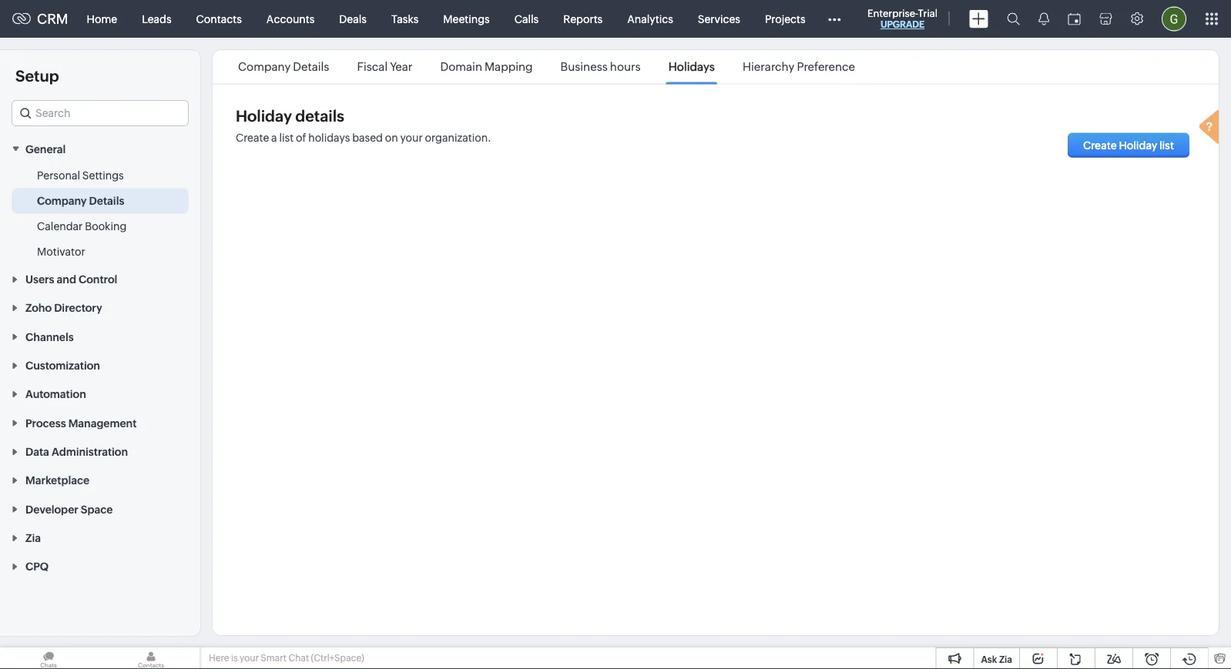 Task type: describe. For each thing, give the bounding box(es) containing it.
enterprise-trial upgrade
[[868, 7, 938, 30]]

calls link
[[502, 0, 551, 37]]

company details link inside general region
[[37, 193, 124, 208]]

cpq button
[[0, 552, 200, 581]]

calendar booking link
[[37, 218, 127, 234]]

calendar image
[[1068, 13, 1081, 25]]

company inside list
[[238, 60, 291, 74]]

contacts image
[[102, 648, 200, 670]]

data
[[25, 446, 49, 458]]

users and control button
[[0, 265, 200, 293]]

a
[[271, 132, 277, 144]]

motivator
[[37, 245, 85, 258]]

analytics link
[[615, 0, 686, 37]]

zoho directory button
[[0, 293, 200, 322]]

motivator link
[[37, 244, 85, 259]]

fiscal year
[[357, 60, 413, 74]]

data administration
[[25, 446, 128, 458]]

home link
[[74, 0, 130, 37]]

deals link
[[327, 0, 379, 37]]

holiday details
[[236, 108, 344, 125]]

0 horizontal spatial list
[[279, 132, 294, 144]]

fiscal year link
[[355, 60, 415, 74]]

1 vertical spatial zia
[[999, 655, 1013, 665]]

deals
[[339, 13, 367, 25]]

is
[[231, 654, 238, 664]]

Other Modules field
[[818, 7, 851, 31]]

domain mapping link
[[438, 60, 535, 74]]

ask zia
[[981, 655, 1013, 665]]

users
[[25, 273, 54, 286]]

enterprise-
[[868, 7, 918, 19]]

accounts link
[[254, 0, 327, 37]]

data administration button
[[0, 437, 200, 466]]

developer
[[25, 504, 78, 516]]

here is your smart chat (ctrl+space)
[[209, 654, 364, 664]]

Search text field
[[12, 101, 188, 126]]

holidays link
[[666, 60, 717, 74]]

crm
[[37, 11, 68, 27]]

domain mapping
[[440, 60, 533, 74]]

personal settings link
[[37, 167, 124, 183]]

process
[[25, 417, 66, 430]]

calendar
[[37, 220, 83, 232]]

marketplace button
[[0, 466, 200, 495]]

settings
[[82, 169, 124, 181]]

trial
[[918, 7, 938, 19]]

marketplace
[[25, 475, 89, 487]]

company inside company details 'link'
[[37, 194, 87, 207]]

company details inside general region
[[37, 194, 124, 207]]

personal settings
[[37, 169, 124, 181]]

hierarchy
[[743, 60, 795, 74]]

tasks
[[391, 13, 419, 25]]

booking
[[85, 220, 127, 232]]

zia inside zia dropdown button
[[25, 532, 41, 545]]

developer space button
[[0, 495, 200, 524]]

organization.
[[425, 132, 491, 144]]

hierarchy preference
[[743, 60, 855, 74]]

preference
[[797, 60, 855, 74]]

signals image
[[1039, 12, 1050, 25]]

search image
[[1007, 12, 1020, 25]]

developer space
[[25, 504, 113, 516]]

services link
[[686, 0, 753, 37]]

leads
[[142, 13, 172, 25]]

holiday inside 'create a list of holidays based on your organization. create holiday list'
[[1119, 139, 1158, 151]]

details
[[295, 108, 344, 125]]

space
[[81, 504, 113, 516]]

1 horizontal spatial company details
[[238, 60, 329, 74]]

cpq
[[25, 561, 49, 573]]

reports link
[[551, 0, 615, 37]]

zia button
[[0, 524, 200, 552]]

1 vertical spatial your
[[240, 654, 259, 664]]

automation
[[25, 388, 86, 401]]

details inside list
[[293, 60, 329, 74]]

holidays
[[308, 132, 350, 144]]

general region
[[0, 163, 200, 265]]

analytics
[[627, 13, 673, 25]]

meetings
[[443, 13, 490, 25]]

meetings link
[[431, 0, 502, 37]]

management
[[68, 417, 137, 430]]

users and control
[[25, 273, 117, 286]]

profile element
[[1153, 0, 1196, 37]]

upgrade
[[881, 19, 925, 30]]

process management button
[[0, 408, 200, 437]]

personal
[[37, 169, 80, 181]]

chats image
[[0, 648, 97, 670]]



Task type: locate. For each thing, give the bounding box(es) containing it.
1 vertical spatial details
[[89, 194, 124, 207]]

list left help image
[[1160, 139, 1174, 151]]

company details down accounts link
[[238, 60, 329, 74]]

1 vertical spatial company details link
[[37, 193, 124, 208]]

details up booking
[[89, 194, 124, 207]]

company details down personal settings
[[37, 194, 124, 207]]

create menu element
[[960, 0, 998, 37]]

1 vertical spatial company
[[37, 194, 87, 207]]

administration
[[52, 446, 128, 458]]

0 vertical spatial your
[[400, 132, 423, 144]]

contacts link
[[184, 0, 254, 37]]

details inside 'link'
[[89, 194, 124, 207]]

signals element
[[1030, 0, 1059, 38]]

projects
[[765, 13, 806, 25]]

help image
[[1196, 108, 1227, 149]]

ask
[[981, 655, 997, 665]]

details up details
[[293, 60, 329, 74]]

here
[[209, 654, 229, 664]]

company details link
[[236, 60, 332, 74], [37, 193, 124, 208]]

1 horizontal spatial create
[[1084, 139, 1117, 151]]

leads link
[[130, 0, 184, 37]]

hours
[[610, 60, 641, 74]]

company up calendar
[[37, 194, 87, 207]]

calls
[[515, 13, 539, 25]]

list right a
[[279, 132, 294, 144]]

profile image
[[1162, 7, 1187, 31]]

0 horizontal spatial holiday
[[236, 108, 292, 125]]

0 horizontal spatial company details link
[[37, 193, 124, 208]]

your right the on
[[400, 132, 423, 144]]

channels
[[25, 331, 74, 343]]

year
[[390, 60, 413, 74]]

process management
[[25, 417, 137, 430]]

create
[[236, 132, 269, 144], [1084, 139, 1117, 151]]

automation button
[[0, 380, 200, 408]]

on
[[385, 132, 398, 144]]

and
[[57, 273, 76, 286]]

setup
[[15, 67, 59, 85]]

1 horizontal spatial your
[[400, 132, 423, 144]]

your
[[400, 132, 423, 144], [240, 654, 259, 664]]

chat
[[289, 654, 309, 664]]

1 horizontal spatial company details link
[[236, 60, 332, 74]]

control
[[79, 273, 117, 286]]

0 vertical spatial details
[[293, 60, 329, 74]]

0 horizontal spatial company
[[37, 194, 87, 207]]

create a list of holidays based on your organization. create holiday list
[[236, 132, 1174, 151]]

1 vertical spatial company details
[[37, 194, 124, 207]]

your right is
[[240, 654, 259, 664]]

list
[[224, 50, 869, 84]]

zia up cpq
[[25, 532, 41, 545]]

1 horizontal spatial company
[[238, 60, 291, 74]]

holiday
[[236, 108, 292, 125], [1119, 139, 1158, 151]]

your inside 'create a list of holidays based on your organization. create holiday list'
[[400, 132, 423, 144]]

customization
[[25, 360, 100, 372]]

domain
[[440, 60, 482, 74]]

create menu image
[[969, 10, 989, 28]]

0 horizontal spatial your
[[240, 654, 259, 664]]

fiscal
[[357, 60, 388, 74]]

zia
[[25, 532, 41, 545], [999, 655, 1013, 665]]

accounts
[[267, 13, 315, 25]]

hierarchy preference link
[[741, 60, 858, 74]]

mapping
[[485, 60, 533, 74]]

company details link down personal settings
[[37, 193, 124, 208]]

based
[[352, 132, 383, 144]]

calendar booking
[[37, 220, 127, 232]]

0 vertical spatial zia
[[25, 532, 41, 545]]

0 vertical spatial company
[[238, 60, 291, 74]]

zoho
[[25, 302, 52, 314]]

1 horizontal spatial details
[[293, 60, 329, 74]]

general
[[25, 143, 66, 155]]

customization button
[[0, 351, 200, 380]]

reports
[[564, 13, 603, 25]]

tasks link
[[379, 0, 431, 37]]

smart
[[261, 654, 287, 664]]

0 horizontal spatial zia
[[25, 532, 41, 545]]

zoho directory
[[25, 302, 102, 314]]

0 vertical spatial holiday
[[236, 108, 292, 125]]

general button
[[0, 134, 200, 163]]

crm link
[[12, 11, 68, 27]]

channels button
[[0, 322, 200, 351]]

company details
[[238, 60, 329, 74], [37, 194, 124, 207]]

projects link
[[753, 0, 818, 37]]

holiday left help image
[[1119, 139, 1158, 151]]

create holiday list button
[[1068, 133, 1190, 158]]

company details link down accounts link
[[236, 60, 332, 74]]

home
[[87, 13, 117, 25]]

0 vertical spatial company details
[[238, 60, 329, 74]]

services
[[698, 13, 741, 25]]

holiday up a
[[236, 108, 292, 125]]

0 horizontal spatial details
[[89, 194, 124, 207]]

company down accounts
[[238, 60, 291, 74]]

of
[[296, 132, 306, 144]]

0 horizontal spatial create
[[236, 132, 269, 144]]

zia right 'ask'
[[999, 655, 1013, 665]]

directory
[[54, 302, 102, 314]]

business
[[561, 60, 608, 74]]

1 horizontal spatial zia
[[999, 655, 1013, 665]]

(ctrl+space)
[[311, 654, 364, 664]]

None field
[[12, 100, 189, 126]]

company details link inside list
[[236, 60, 332, 74]]

business hours
[[561, 60, 641, 74]]

list containing company details
[[224, 50, 869, 84]]

1 horizontal spatial list
[[1160, 139, 1174, 151]]

details
[[293, 60, 329, 74], [89, 194, 124, 207]]

1 horizontal spatial holiday
[[1119, 139, 1158, 151]]

contacts
[[196, 13, 242, 25]]

business hours link
[[558, 60, 643, 74]]

1 vertical spatial holiday
[[1119, 139, 1158, 151]]

search element
[[998, 0, 1030, 38]]

0 horizontal spatial company details
[[37, 194, 124, 207]]

0 vertical spatial company details link
[[236, 60, 332, 74]]



Task type: vqa. For each thing, say whether or not it's contained in the screenshot.
size image
no



